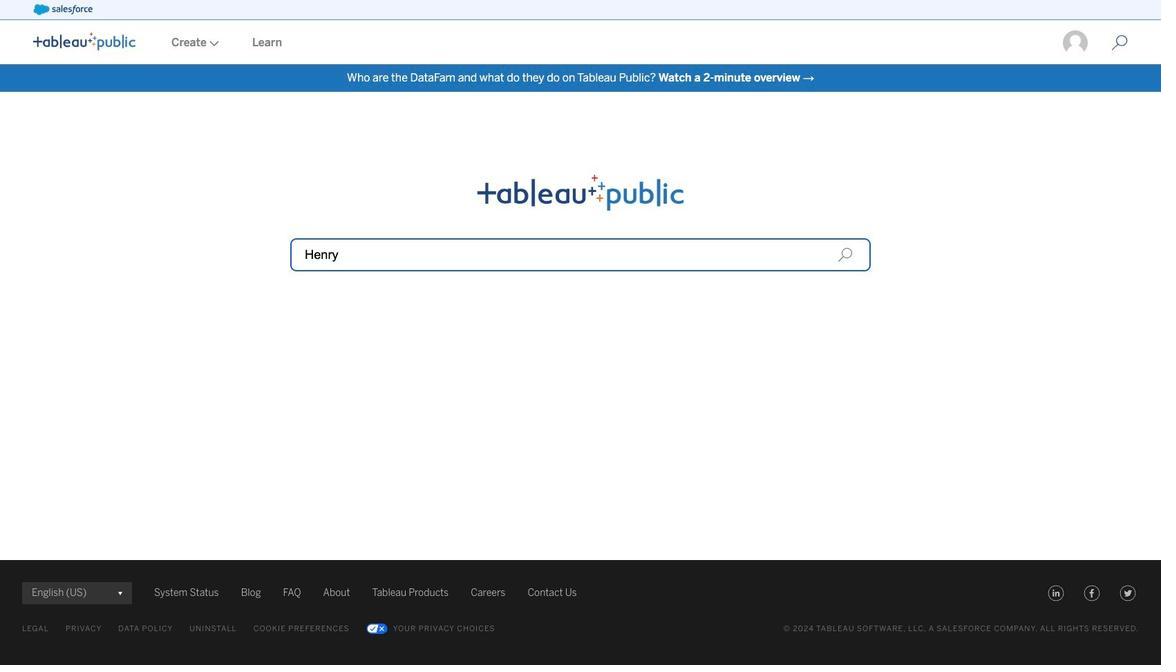 Task type: vqa. For each thing, say whether or not it's contained in the screenshot.
info,
no



Task type: describe. For each thing, give the bounding box(es) containing it.
selected language element
[[32, 583, 122, 605]]

salesforce logo image
[[33, 4, 92, 15]]

logo image
[[33, 32, 135, 50]]

create image
[[207, 41, 219, 46]]



Task type: locate. For each thing, give the bounding box(es) containing it.
Search input field
[[290, 238, 871, 272]]

search image
[[838, 247, 853, 263]]

christina.overa image
[[1062, 29, 1089, 57]]

go to search image
[[1095, 35, 1145, 51]]



